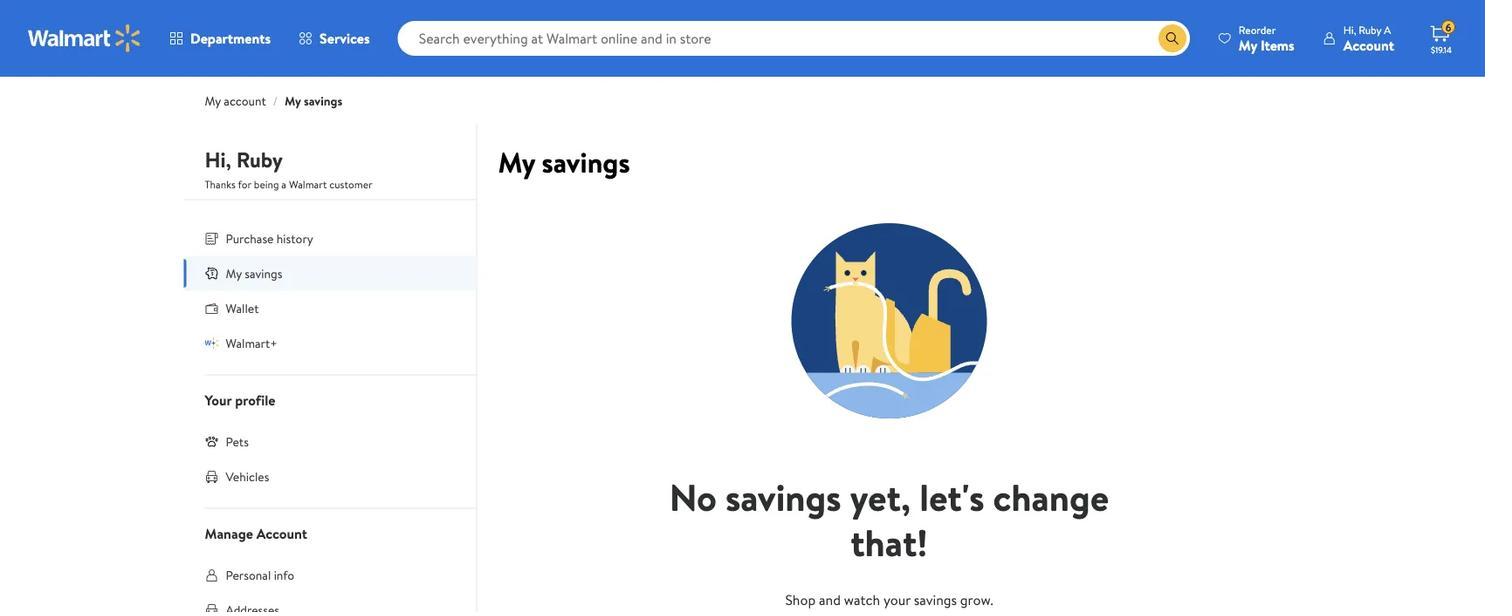Task type: describe. For each thing, give the bounding box(es) containing it.
vehicles
[[226, 468, 269, 485]]

1 vertical spatial account
[[256, 524, 307, 543]]

hi, for thanks for being a walmart customer
[[205, 145, 231, 175]]

no
[[670, 472, 717, 523]]

yet,
[[850, 472, 911, 523]]

grow.
[[960, 591, 993, 610]]

personal info
[[226, 567, 294, 584]]

vehicles link
[[184, 460, 476, 495]]

hi, ruby thanks for being a walmart customer
[[205, 145, 372, 192]]

search icon image
[[1165, 31, 1179, 45]]

hi, for account
[[1343, 22, 1356, 37]]

profile
[[235, 391, 275, 410]]

thanks
[[205, 177, 236, 192]]

walmart
[[289, 177, 327, 192]]

purchase history link
[[184, 221, 476, 256]]

$19.14
[[1431, 44, 1452, 55]]

purchase
[[226, 230, 274, 247]]

info
[[274, 567, 294, 584]]

hi, ruby link
[[205, 145, 283, 182]]

shop
[[785, 591, 816, 610]]

your
[[205, 391, 232, 410]]

services
[[320, 29, 370, 48]]

wallet link
[[184, 291, 476, 326]]

account
[[224, 93, 266, 110]]

hi, ruby a account
[[1343, 22, 1394, 55]]

departments
[[190, 29, 271, 48]]

walmart+ link
[[184, 326, 476, 361]]

manage account
[[205, 524, 307, 543]]

manage
[[205, 524, 253, 543]]

pets link
[[184, 425, 476, 460]]

walmart+
[[226, 335, 277, 352]]

1 vertical spatial my savings link
[[184, 256, 476, 291]]

and
[[819, 591, 841, 610]]

walmart image
[[28, 24, 141, 52]]

purchase history
[[226, 230, 313, 247]]

reorder
[[1239, 22, 1276, 37]]

being
[[254, 177, 279, 192]]

change
[[993, 472, 1109, 523]]

Walmart Site-Wide search field
[[398, 21, 1190, 56]]



Task type: vqa. For each thing, say whether or not it's contained in the screenshot.
the Home for Home deals up to 30% off
no



Task type: locate. For each thing, give the bounding box(es) containing it.
3 icon image from the top
[[205, 435, 219, 449]]

for
[[238, 177, 251, 192]]

shop and watch your savings grow.
[[785, 591, 993, 610]]

my savings link down history
[[184, 256, 476, 291]]

hi, inside hi, ruby a account
[[1343, 22, 1356, 37]]

ruby left 'a'
[[1359, 22, 1381, 37]]

hi,
[[1343, 22, 1356, 37], [205, 145, 231, 175]]

a
[[1384, 22, 1391, 37]]

1 horizontal spatial my savings
[[498, 143, 630, 182]]

ruby inside hi, ruby thanks for being a walmart customer
[[236, 145, 283, 175]]

ruby for account
[[1359, 22, 1381, 37]]

0 horizontal spatial hi,
[[205, 145, 231, 175]]

0 vertical spatial my savings
[[498, 143, 630, 182]]

1 horizontal spatial ruby
[[1359, 22, 1381, 37]]

account left $19.14
[[1343, 35, 1394, 55]]

0 vertical spatial account
[[1343, 35, 1394, 55]]

6
[[1446, 20, 1451, 35]]

icon image inside pets link
[[205, 435, 219, 449]]

my account link
[[205, 93, 266, 110]]

1 horizontal spatial account
[[1343, 35, 1394, 55]]

ruby
[[1359, 22, 1381, 37], [236, 145, 283, 175]]

no savings yet, let's change that!
[[670, 472, 1109, 568]]

0 vertical spatial my savings link
[[285, 93, 342, 110]]

pets
[[226, 433, 249, 450]]

account up info
[[256, 524, 307, 543]]

0 vertical spatial hi,
[[1343, 22, 1356, 37]]

services button
[[285, 17, 384, 59]]

1 vertical spatial ruby
[[236, 145, 283, 175]]

savings inside no savings yet, let's change that!
[[726, 472, 841, 523]]

hi, left 'a'
[[1343, 22, 1356, 37]]

reorder my items
[[1239, 22, 1295, 55]]

my savings link right /
[[285, 93, 342, 110]]

icon image for walmart+
[[205, 336, 219, 350]]

1 vertical spatial my savings
[[226, 265, 282, 282]]

/
[[273, 93, 278, 110]]

0 vertical spatial icon image
[[205, 267, 219, 281]]

1 icon image from the top
[[205, 267, 219, 281]]

personal
[[226, 567, 271, 584]]

0 horizontal spatial my savings
[[226, 265, 282, 282]]

your profile
[[205, 391, 275, 410]]

my savings
[[498, 143, 630, 182], [226, 265, 282, 282]]

customer
[[329, 177, 372, 192]]

icon image inside walmart+ link
[[205, 336, 219, 350]]

icon image
[[205, 267, 219, 281], [205, 336, 219, 350], [205, 435, 219, 449]]

ruby inside hi, ruby a account
[[1359, 22, 1381, 37]]

2 vertical spatial icon image
[[205, 435, 219, 449]]

my savings link
[[285, 93, 342, 110], [184, 256, 476, 291]]

savings
[[304, 93, 342, 110], [542, 143, 630, 182], [245, 265, 282, 282], [726, 472, 841, 523], [914, 591, 957, 610]]

0 horizontal spatial account
[[256, 524, 307, 543]]

personal info link
[[184, 558, 476, 593]]

my inside reorder my items
[[1239, 35, 1257, 55]]

ruby up being
[[236, 145, 283, 175]]

hi, inside hi, ruby thanks for being a walmart customer
[[205, 145, 231, 175]]

wallet
[[226, 300, 259, 317]]

icon image inside the my savings link
[[205, 267, 219, 281]]

0 horizontal spatial ruby
[[236, 145, 283, 175]]

items
[[1261, 35, 1295, 55]]

let's
[[919, 472, 984, 523]]

ruby for for
[[236, 145, 283, 175]]

your
[[883, 591, 911, 610]]

hi, up thanks
[[205, 145, 231, 175]]

1 vertical spatial icon image
[[205, 336, 219, 350]]

1 vertical spatial hi,
[[205, 145, 231, 175]]

0 vertical spatial ruby
[[1359, 22, 1381, 37]]

my account / my savings
[[205, 93, 342, 110]]

2 icon image from the top
[[205, 336, 219, 350]]

account
[[1343, 35, 1394, 55], [256, 524, 307, 543]]

watch
[[844, 591, 880, 610]]

icon image for pets
[[205, 435, 219, 449]]

my
[[1239, 35, 1257, 55], [205, 93, 221, 110], [285, 93, 301, 110], [498, 143, 535, 182], [226, 265, 242, 282]]

departments button
[[155, 17, 285, 59]]

1 horizontal spatial hi,
[[1343, 22, 1356, 37]]

a
[[281, 177, 286, 192]]

icon image for my savings
[[205, 267, 219, 281]]

that!
[[851, 517, 928, 568]]

history
[[277, 230, 313, 247]]

Search search field
[[398, 21, 1190, 56]]



